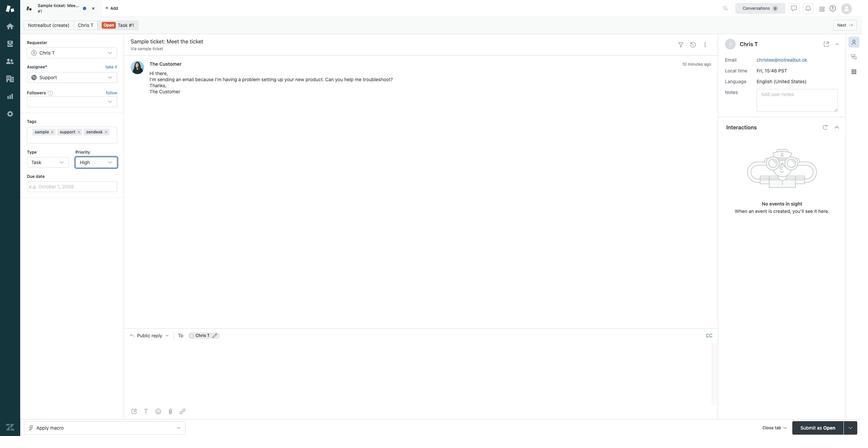 Task type: describe. For each thing, give the bounding box(es) containing it.
macro
[[50, 425, 64, 430]]

notrealbut (create) button
[[24, 21, 74, 30]]

high
[[80, 159, 90, 165]]

follow button
[[106, 90, 117, 96]]

format text image
[[144, 409, 149, 414]]

product.
[[306, 77, 324, 82]]

christee@notrealbut.ok
[[757, 57, 808, 63]]

take it
[[106, 64, 117, 70]]

new
[[296, 77, 304, 82]]

close tab button
[[760, 421, 790, 436]]

notes
[[725, 89, 738, 95]]

views image
[[6, 39, 14, 48]]

me
[[355, 77, 362, 82]]

minutes
[[688, 62, 703, 67]]

1 horizontal spatial ticket
[[153, 46, 163, 51]]

fri, 15:46 pst
[[757, 68, 788, 73]]

chris t link
[[74, 21, 98, 30]]

conversations
[[743, 6, 770, 11]]

task for task #1
[[118, 22, 128, 28]]

chris inside "chris t" link
[[78, 22, 89, 28]]

public reply button
[[124, 329, 174, 343]]

apply macro
[[36, 425, 64, 430]]

(united
[[774, 78, 790, 84]]

#1 inside 'sample ticket: meet the ticket #1'
[[38, 9, 42, 14]]

your
[[285, 77, 294, 82]]

via
[[131, 46, 137, 51]]

tab containing sample ticket: meet the ticket
[[20, 0, 101, 17]]

due date
[[27, 174, 45, 179]]

task #1
[[118, 22, 134, 28]]

zendesk products image
[[820, 7, 825, 11]]

1 the from the top
[[150, 61, 158, 67]]

1 horizontal spatial sample
[[138, 46, 151, 51]]

assignee*
[[27, 64, 47, 70]]

tab
[[775, 425, 782, 430]]

the customer link
[[150, 61, 182, 67]]

notrealbut (create)
[[28, 22, 70, 28]]

zendesk image
[[6, 423, 14, 432]]

reply
[[152, 333, 162, 338]]

followers
[[27, 90, 46, 95]]

having
[[223, 77, 237, 82]]

1 vertical spatial sample
[[35, 129, 49, 134]]

user image
[[729, 42, 732, 46]]

add attachment image
[[168, 409, 173, 414]]

remove image for zendesk
[[104, 130, 108, 134]]

insert emojis image
[[156, 409, 161, 414]]

problem
[[242, 77, 260, 82]]

you'll
[[793, 208, 805, 214]]

support
[[60, 129, 75, 134]]

high button
[[75, 157, 117, 168]]

support
[[39, 74, 57, 80]]

the inside hi there, i'm sending an email because i'm having a problem setting up your new product. can you help me troubleshoot? thanks, the customer
[[150, 89, 158, 94]]

the customer
[[150, 61, 182, 67]]

meet
[[67, 3, 77, 8]]

zendesk
[[86, 129, 103, 134]]

close image inside the tabs tab list
[[90, 5, 97, 12]]

english (united states)
[[757, 78, 807, 84]]

edit user image
[[213, 333, 217, 338]]

1 vertical spatial open
[[824, 425, 836, 430]]

requester
[[27, 40, 47, 45]]

via sample ticket
[[131, 46, 163, 51]]

Due date field
[[27, 181, 117, 192]]

public reply
[[137, 333, 162, 338]]

draft mode image
[[131, 409, 137, 414]]

info on adding followers image
[[48, 90, 53, 96]]

submit as open
[[801, 425, 836, 430]]

follow
[[106, 90, 117, 95]]

customer context image
[[852, 39, 857, 45]]

due
[[27, 174, 35, 179]]

add button
[[101, 0, 122, 17]]

chris t inside requester element
[[39, 50, 55, 56]]

local
[[725, 68, 737, 73]]

1 i'm from the left
[[150, 77, 156, 82]]

10 minutes ago text field
[[683, 62, 712, 67]]

task for task
[[31, 159, 41, 165]]

add link (cmd k) image
[[180, 409, 185, 414]]

sending
[[157, 77, 175, 82]]

is
[[769, 208, 773, 214]]

0 vertical spatial customer
[[159, 61, 182, 67]]

(create)
[[52, 22, 70, 28]]

type
[[27, 149, 37, 155]]

customer inside hi there, i'm sending an email because i'm having a problem setting up your new product. can you help me troubleshoot? thanks, the customer
[[159, 89, 180, 94]]

take it button
[[106, 64, 117, 71]]

user image
[[729, 42, 733, 46]]

fri,
[[757, 68, 764, 73]]

setting
[[262, 77, 277, 82]]

chris inside requester element
[[39, 50, 51, 56]]

you
[[335, 77, 343, 82]]

event
[[756, 208, 768, 214]]

priority
[[75, 149, 90, 155]]

to
[[178, 333, 183, 338]]

events
[[770, 201, 785, 206]]

chris t right user image
[[740, 41, 758, 47]]

email
[[183, 77, 194, 82]]

add
[[111, 6, 118, 11]]

get started image
[[6, 22, 14, 31]]



Task type: vqa. For each thing, say whether or not it's contained in the screenshot.
9 MINUTES AGO
no



Task type: locate. For each thing, give the bounding box(es) containing it.
open inside secondary element
[[104, 23, 114, 28]]

tab
[[20, 0, 101, 17]]

1 vertical spatial the
[[150, 89, 158, 94]]

2 i'm from the left
[[215, 77, 222, 82]]

help
[[344, 77, 354, 82]]

filter image
[[679, 42, 684, 47]]

an
[[176, 77, 181, 82], [749, 208, 754, 214]]

ticket
[[86, 3, 97, 8], [153, 46, 163, 51]]

no
[[762, 201, 769, 206]]

hide composer image
[[419, 326, 424, 331]]

0 vertical spatial task
[[118, 22, 128, 28]]

interactions
[[727, 124, 757, 130]]

it inside button
[[115, 64, 117, 70]]

2 the from the top
[[150, 89, 158, 94]]

pst
[[779, 68, 788, 73]]

english
[[757, 78, 773, 84]]

no events in sight when an event is created, you'll see it here.
[[735, 201, 830, 214]]

troubleshoot?
[[363, 77, 393, 82]]

0 horizontal spatial an
[[176, 77, 181, 82]]

it
[[115, 64, 117, 70], [815, 208, 818, 214]]

ticket:
[[54, 3, 66, 8]]

states)
[[792, 78, 807, 84]]

up
[[278, 77, 283, 82]]

remove image right "support"
[[77, 130, 81, 134]]

10 minutes ago
[[683, 62, 712, 67]]

it right take
[[115, 64, 117, 70]]

ticket up the customer
[[153, 46, 163, 51]]

assignee* element
[[27, 72, 117, 83]]

the down thanks,
[[150, 89, 158, 94]]

task down type
[[31, 159, 41, 165]]

date
[[36, 174, 45, 179]]

i'm down hi
[[150, 77, 156, 82]]

ticket inside 'sample ticket: meet the ticket #1'
[[86, 3, 97, 8]]

thanks,
[[150, 83, 167, 88]]

an left the event
[[749, 208, 754, 214]]

1 horizontal spatial an
[[749, 208, 754, 214]]

a
[[239, 77, 241, 82]]

an inside no events in sight when an event is created, you'll see it here.
[[749, 208, 754, 214]]

Subject field
[[129, 37, 674, 45]]

view more details image
[[824, 41, 830, 47]]

1 vertical spatial ticket
[[153, 46, 163, 51]]

task button
[[27, 157, 69, 168]]

cc button
[[706, 333, 713, 339]]

the up hi
[[150, 61, 158, 67]]

submit
[[801, 425, 816, 430]]

chris t
[[78, 22, 93, 28], [740, 41, 758, 47], [39, 50, 55, 56], [196, 333, 210, 338]]

sample
[[138, 46, 151, 51], [35, 129, 49, 134]]

displays possible ticket submission types image
[[848, 425, 854, 430]]

chris right user image
[[740, 41, 754, 47]]

#1 inside secondary element
[[129, 22, 134, 28]]

1 horizontal spatial close image
[[835, 41, 840, 47]]

zendesk support image
[[6, 4, 14, 13]]

0 horizontal spatial close image
[[90, 5, 97, 12]]

sample left remove image
[[35, 129, 49, 134]]

organizations image
[[6, 74, 14, 83]]

0 horizontal spatial it
[[115, 64, 117, 70]]

15:46
[[765, 68, 778, 73]]

get help image
[[830, 5, 836, 11]]

0 vertical spatial an
[[176, 77, 181, 82]]

events image
[[691, 42, 696, 47]]

ticket right the
[[86, 3, 97, 8]]

notifications image
[[806, 6, 811, 11]]

remove image
[[50, 130, 54, 134]]

it inside no events in sight when an event is created, you'll see it here.
[[815, 208, 818, 214]]

#1 down sample
[[38, 9, 42, 14]]

it right see
[[815, 208, 818, 214]]

remove image
[[77, 130, 81, 134], [104, 130, 108, 134]]

1 vertical spatial #1
[[129, 22, 134, 28]]

1 horizontal spatial i'm
[[215, 77, 222, 82]]

customer
[[159, 61, 182, 67], [159, 89, 180, 94]]

0 horizontal spatial i'm
[[150, 77, 156, 82]]

reporting image
[[6, 92, 14, 101]]

the
[[78, 3, 85, 8]]

task inside popup button
[[31, 159, 41, 165]]

sample
[[38, 3, 52, 8]]

open right as
[[824, 425, 836, 430]]

an left email
[[176, 77, 181, 82]]

1 remove image from the left
[[77, 130, 81, 134]]

secondary element
[[20, 19, 863, 32]]

ticket actions image
[[703, 42, 708, 47]]

created,
[[774, 208, 792, 214]]

#1 up via
[[129, 22, 134, 28]]

chris t down the
[[78, 22, 93, 28]]

button displays agent's chat status as invisible. image
[[792, 6, 797, 11]]

sight
[[791, 201, 803, 206]]

0 horizontal spatial ticket
[[86, 3, 97, 8]]

in
[[786, 201, 790, 206]]

hi there, i'm sending an email because i'm having a problem setting up your new product. can you help me troubleshoot? thanks, the customer
[[150, 71, 393, 94]]

close tab
[[763, 425, 782, 430]]

chris right christee@notrealbut.ok icon on the left of the page
[[196, 333, 206, 338]]

here.
[[819, 208, 830, 214]]

because
[[195, 77, 214, 82]]

10
[[683, 62, 687, 67]]

local time
[[725, 68, 748, 73]]

open
[[104, 23, 114, 28], [824, 425, 836, 430]]

as
[[818, 425, 823, 430]]

0 vertical spatial ticket
[[86, 3, 97, 8]]

close image right view more details icon
[[835, 41, 840, 47]]

chris t right christee@notrealbut.ok icon on the left of the page
[[196, 333, 210, 338]]

cc
[[706, 333, 713, 338]]

1 vertical spatial close image
[[835, 41, 840, 47]]

1 vertical spatial it
[[815, 208, 818, 214]]

remove image for support
[[77, 130, 81, 134]]

admin image
[[6, 110, 14, 118]]

1 horizontal spatial it
[[815, 208, 818, 214]]

chris
[[78, 22, 89, 28], [740, 41, 754, 47], [39, 50, 51, 56], [196, 333, 206, 338]]

t inside secondary element
[[91, 22, 93, 28]]

1 horizontal spatial task
[[118, 22, 128, 28]]

task down add
[[118, 22, 128, 28]]

0 vertical spatial #1
[[38, 9, 42, 14]]

ago
[[705, 62, 712, 67]]

chris down the
[[78, 22, 89, 28]]

1 vertical spatial an
[[749, 208, 754, 214]]

chris down requester
[[39, 50, 51, 56]]

1 horizontal spatial open
[[824, 425, 836, 430]]

task inside secondary element
[[118, 22, 128, 28]]

1 horizontal spatial #1
[[129, 22, 134, 28]]

task
[[118, 22, 128, 28], [31, 159, 41, 165]]

there,
[[155, 71, 168, 76]]

next button
[[834, 20, 858, 31]]

0 vertical spatial the
[[150, 61, 158, 67]]

customer up there,
[[159, 61, 182, 67]]

sample ticket: meet the ticket #1
[[38, 3, 97, 14]]

0 vertical spatial it
[[115, 64, 117, 70]]

apply
[[36, 425, 49, 430]]

customer down sending
[[159, 89, 180, 94]]

open left task #1
[[104, 23, 114, 28]]

0 vertical spatial sample
[[138, 46, 151, 51]]

an inside hi there, i'm sending an email because i'm having a problem setting up your new product. can you help me troubleshoot? thanks, the customer
[[176, 77, 181, 82]]

close image right the
[[90, 5, 97, 12]]

0 vertical spatial close image
[[90, 5, 97, 12]]

take
[[106, 64, 114, 70]]

chris t inside secondary element
[[78, 22, 93, 28]]

hi
[[150, 71, 154, 76]]

0 horizontal spatial remove image
[[77, 130, 81, 134]]

1 vertical spatial customer
[[159, 89, 180, 94]]

i'm left having
[[215, 77, 222, 82]]

i'm
[[150, 77, 156, 82], [215, 77, 222, 82]]

Add user notes text field
[[757, 89, 838, 112]]

apps image
[[852, 69, 857, 74]]

0 horizontal spatial #1
[[38, 9, 42, 14]]

language
[[725, 78, 747, 84]]

avatar image
[[131, 61, 144, 74]]

customers image
[[6, 57, 14, 66]]

0 horizontal spatial sample
[[35, 129, 49, 134]]

time
[[738, 68, 748, 73]]

sample right via
[[138, 46, 151, 51]]

requester element
[[27, 48, 117, 58]]

the
[[150, 61, 158, 67], [150, 89, 158, 94]]

0 horizontal spatial task
[[31, 159, 41, 165]]

#1
[[38, 9, 42, 14], [129, 22, 134, 28]]

conversations button
[[736, 3, 786, 14]]

email
[[725, 57, 737, 63]]

remove image right zendesk
[[104, 130, 108, 134]]

0 vertical spatial open
[[104, 23, 114, 28]]

followers element
[[27, 96, 117, 107]]

chris t down requester
[[39, 50, 55, 56]]

next
[[838, 23, 847, 28]]

close
[[763, 425, 774, 430]]

main element
[[0, 0, 20, 436]]

2 remove image from the left
[[104, 130, 108, 134]]

1 horizontal spatial remove image
[[104, 130, 108, 134]]

tags
[[27, 119, 36, 124]]

christee@notrealbut.ok image
[[189, 333, 194, 338]]

public
[[137, 333, 150, 338]]

0 horizontal spatial open
[[104, 23, 114, 28]]

close image
[[90, 5, 97, 12], [835, 41, 840, 47]]

see
[[806, 208, 813, 214]]

tabs tab list
[[20, 0, 717, 17]]

1 vertical spatial task
[[31, 159, 41, 165]]

when
[[735, 208, 748, 214]]



